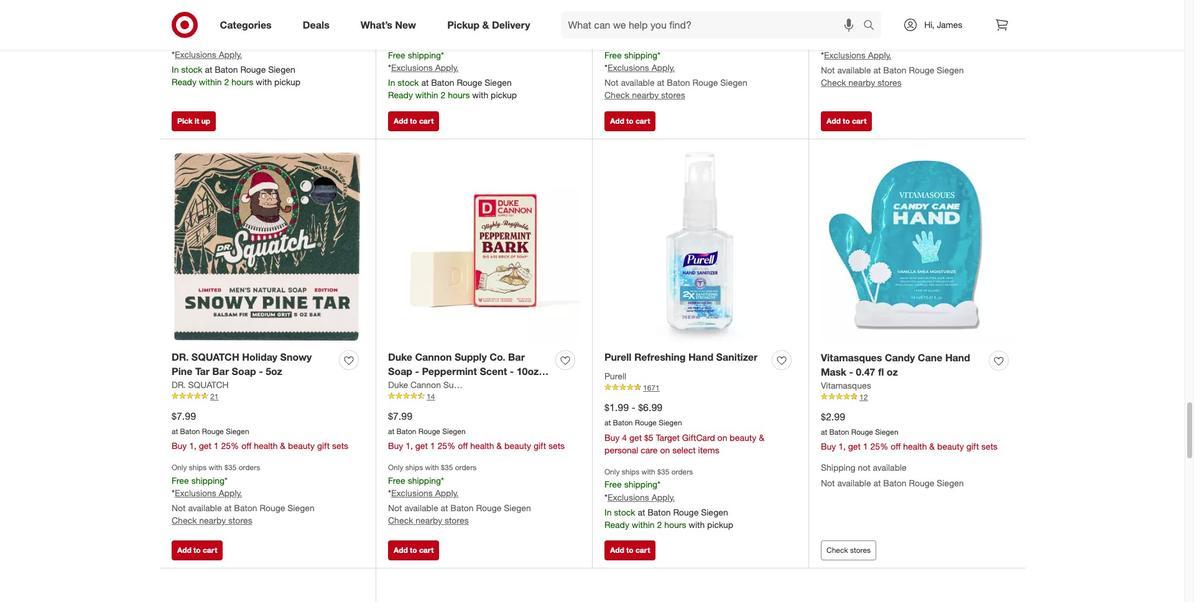 Task type: vqa. For each thing, say whether or not it's contained in the screenshot.
the up inside the Disposable Diapers Pack - up & up™
no



Task type: locate. For each thing, give the bounding box(es) containing it.
shipping inside only ships with $35 orders free shipping * * exclusions apply. in stock at  baton rouge siegen ready within 2 hours with pickup
[[625, 479, 658, 490]]

bar inside duke cannon supply co. bar soap - peppermint scent - 10oz - christmas
[[508, 351, 525, 363]]

dr. squatch holiday snowy pine tar bar soap - 5oz image
[[172, 151, 363, 343], [172, 151, 363, 343]]

only inside only ships with $35 orders free shipping * * exclusions apply. in stock at  baton rouge siegen ready within 2 hours with pickup
[[605, 467, 620, 476]]

1 inside the $2.99 at baton rouge siegen buy 1, get 1 25% off health & beauty gift sets
[[864, 441, 868, 452]]

2 vertical spatial 2
[[657, 519, 662, 530]]

supply inside duke cannon supply co. bar soap - peppermint scent - 10oz - christmas
[[455, 351, 487, 363]]

at inside only ships with $35 orders free shipping * * exclusions apply. in stock at  baton rouge siegen ready within 2 hours with pickup
[[638, 507, 646, 518]]

rouge inside free shipping * * exclusions apply. not available at baton rouge siegen check nearby stores
[[909, 65, 935, 75]]

duke cannon supply co. bar soap - peppermint scent - 10oz - christmas image
[[388, 151, 580, 343], [388, 151, 580, 343]]

15%
[[639, 15, 657, 26]]

co. inside duke cannon supply co. bar soap - peppermint scent - 10oz - christmas
[[490, 351, 506, 363]]

not
[[821, 65, 835, 75], [605, 77, 619, 88], [821, 478, 835, 489], [172, 503, 186, 514], [388, 503, 402, 514]]

supply up peppermint
[[455, 351, 487, 363]]

dr. squatch
[[172, 379, 229, 390]]

1,
[[189, 15, 197, 26], [406, 15, 413, 26], [839, 16, 846, 26], [189, 441, 197, 451], [406, 441, 413, 451], [839, 441, 846, 452]]

co. for duke cannon supply co. bar soap - peppermint scent - 10oz - christmas
[[490, 351, 506, 363]]

25% up not
[[871, 441, 889, 452]]

0 horizontal spatial stock
[[181, 64, 203, 75]]

0 vertical spatial hours
[[232, 77, 254, 87]]

beauty down 21 link
[[288, 441, 315, 451]]

$7.99 down "christmas"
[[388, 410, 413, 422]]

2 horizontal spatial stock
[[614, 507, 636, 518]]

2 $7.99 from the left
[[388, 410, 413, 422]]

- inside the vitamasques candy cane hand mask - 0.47 fl oz
[[850, 366, 854, 378]]

beauty right categories link
[[288, 15, 315, 26]]

off up free shipping * exclusions apply. in stock at  baton rouge siegen ready within 2 hours with pickup
[[242, 15, 252, 26]]

2 duke from the top
[[388, 379, 408, 390]]

siegen inside $1.99 - $6.99 at baton rouge siegen buy 4 get $5 target giftcard on beauty & personal care on select items
[[659, 418, 682, 427]]

baton inside free shipping * * exclusions apply. not available at baton rouge siegen check nearby stores
[[884, 65, 907, 75]]

nearby
[[849, 77, 876, 88], [632, 90, 659, 100], [199, 515, 226, 526], [416, 515, 443, 526]]

beauty
[[288, 15, 315, 26], [505, 15, 531, 26], [938, 16, 965, 26], [730, 432, 757, 443], [288, 441, 315, 451], [505, 441, 531, 451], [938, 441, 965, 452]]

0 vertical spatial purell
[[605, 351, 632, 363]]

0 horizontal spatial 2
[[224, 77, 229, 87]]

cannon for duke cannon supply co. bar soap - peppermint scent - 10oz - christmas
[[415, 351, 452, 363]]

cart
[[419, 116, 434, 126], [636, 116, 651, 126], [852, 116, 867, 126], [203, 546, 217, 555], [419, 546, 434, 555], [636, 546, 651, 555]]

duke
[[388, 351, 413, 363], [388, 379, 408, 390]]

0 vertical spatial vitamasques
[[821, 352, 883, 364]]

&
[[280, 15, 286, 26], [497, 15, 502, 26], [930, 16, 935, 26], [483, 18, 489, 31], [759, 432, 765, 443], [280, 441, 286, 451], [497, 441, 502, 451], [930, 441, 935, 452]]

1 up not
[[864, 441, 868, 452]]

soap
[[232, 365, 256, 378], [388, 365, 413, 378]]

soap inside duke cannon supply co. bar soap - peppermint scent - 10oz - christmas
[[388, 365, 413, 378]]

duke cannon supply co.
[[388, 379, 486, 390]]

free inside free shipping * exclusions apply. in stock at  baton rouge siegen ready within 2 hours with pickup
[[172, 36, 189, 47]]

- left '5oz' in the left bottom of the page
[[259, 365, 263, 378]]

vitamasques up 0.47
[[821, 352, 883, 364]]

get down 14
[[416, 441, 428, 451]]

1 vertical spatial in
[[388, 77, 395, 88]]

deals link
[[292, 11, 345, 39]]

purell up the purell link
[[605, 351, 632, 363]]

1 vertical spatial pickup
[[491, 90, 517, 100]]

& inside the $2.99 at baton rouge siegen buy 1, get 1 25% off health & beauty gift sets
[[930, 441, 935, 452]]

orders
[[672, 38, 693, 47], [239, 463, 260, 473], [455, 463, 477, 473], [672, 467, 693, 476]]

with inside free shipping * * exclusions apply. in stock at  baton rouge siegen ready within 2 hours with pickup
[[473, 90, 489, 100]]

at baton rouge siegen buy 1, get 1 25% off health & beauty gift sets for exclusions
[[821, 2, 998, 26]]

2 horizontal spatial pickup
[[708, 519, 734, 530]]

0 vertical spatial co.
[[490, 351, 506, 363]]

shipping inside free shipping * * exclusions apply. not available at baton rouge siegen check nearby stores
[[841, 37, 874, 48]]

1 vertical spatial vitamasques
[[821, 380, 872, 391]]

deals
[[303, 18, 330, 31]]

1 duke from the top
[[388, 351, 413, 363]]

0 horizontal spatial hand
[[689, 351, 714, 363]]

with
[[642, 38, 656, 47], [256, 77, 272, 87], [473, 90, 489, 100], [209, 463, 223, 473], [425, 463, 439, 473], [642, 467, 656, 476], [689, 519, 705, 530]]

2 vertical spatial hours
[[665, 519, 687, 530]]

off up shipping not available not available at baton rouge siegen on the bottom of page
[[891, 441, 901, 452]]

0 vertical spatial 2
[[224, 77, 229, 87]]

on right 15%
[[659, 15, 669, 26]]

hi,
[[925, 19, 935, 30]]

1 vertical spatial hours
[[448, 90, 470, 100]]

refreshing
[[635, 351, 686, 363]]

shipping
[[191, 36, 225, 47], [841, 37, 874, 48], [408, 50, 441, 60], [625, 50, 658, 60], [191, 475, 225, 486], [408, 475, 441, 486], [625, 479, 658, 490]]

off
[[242, 15, 252, 26], [458, 15, 468, 26], [891, 16, 901, 26], [242, 441, 252, 451], [458, 441, 468, 451], [891, 441, 901, 452]]

get left "pickup"
[[416, 15, 428, 26]]

off down 21 link
[[242, 441, 252, 451]]

1 dr. from the top
[[172, 351, 189, 363]]

dr. down pine
[[172, 379, 186, 390]]

vitamasques for vitamasques candy cane hand mask - 0.47 fl oz
[[821, 352, 883, 364]]

squatch
[[192, 351, 239, 363], [188, 379, 229, 390]]

0 horizontal spatial at baton rouge siegen buy 1, get 1 25% off health & beauty gift sets
[[172, 1, 349, 26]]

beauty right giftcard on the bottom of the page
[[730, 432, 757, 443]]

2 vertical spatial pickup
[[708, 519, 734, 530]]

1 horizontal spatial $7.99
[[388, 410, 413, 422]]

0 vertical spatial cannon
[[415, 351, 452, 363]]

$1.99
[[605, 401, 629, 414]]

- up "christmas"
[[415, 365, 419, 378]]

buy 1, get 1 25% off health & beauty gift sets
[[388, 15, 565, 26]]

orders inside only ships with $35 orders free shipping * * exclusions apply. in stock at  baton rouge siegen ready within 2 hours with pickup
[[672, 467, 693, 476]]

1, inside the $2.99 at baton rouge siegen buy 1, get 1 25% off health & beauty gift sets
[[839, 441, 846, 452]]

- left 10oz
[[510, 365, 514, 378]]

$7.99 at baton rouge siegen buy 1, get 1 25% off health & beauty gift sets
[[172, 410, 349, 451], [388, 410, 565, 451]]

baton inside $1.99 - $6.99 at baton rouge siegen buy 4 get $5 target giftcard on beauty & personal care on select items
[[613, 418, 633, 427]]

dr. for dr. squatch holiday snowy pine tar bar soap - 5oz
[[172, 351, 189, 363]]

baton inside only ships with $35 orders free shipping * * exclusions apply. in stock at  baton rouge siegen ready within 2 hours with pickup
[[648, 507, 671, 518]]

0 horizontal spatial $7.99 at baton rouge siegen buy 1, get 1 25% off health & beauty gift sets
[[172, 410, 349, 451]]

not inside free shipping * * exclusions apply. not available at baton rouge siegen check nearby stores
[[821, 65, 835, 75]]

only ships with $35 orders free shipping * * exclusions apply. not available at baton rouge siegen check nearby stores for dr. squatch holiday snowy pine tar bar soap - 5oz
[[172, 463, 315, 526]]

2 horizontal spatial hours
[[665, 519, 687, 530]]

at inside free shipping * * exclusions apply. in stock at  baton rouge siegen ready within 2 hours with pickup
[[422, 77, 429, 88]]

soap up "christmas"
[[388, 365, 413, 378]]

$7.99 down dr. squatch link
[[172, 410, 196, 422]]

off inside the $2.99 at baton rouge siegen buy 1, get 1 25% off health & beauty gift sets
[[891, 441, 901, 452]]

duke for duke cannon supply co.
[[388, 379, 408, 390]]

1 vertical spatial bar
[[212, 365, 229, 378]]

1 horizontal spatial at baton rouge siegen buy 1, get 1 25% off health & beauty gift sets
[[821, 2, 998, 26]]

ships inside only ships with $35 orders free shipping * * exclusions apply. in stock at  baton rouge siegen ready within 2 hours with pickup
[[622, 467, 640, 476]]

1 horizontal spatial within
[[416, 90, 438, 100]]

james
[[937, 19, 963, 30]]

apply.
[[219, 49, 242, 60], [869, 50, 892, 61], [435, 63, 459, 73], [652, 63, 675, 73], [219, 488, 242, 499], [435, 488, 459, 499], [652, 492, 675, 503]]

1 left categories
[[214, 15, 219, 26]]

25% up free shipping * * exclusions apply. not available at baton rouge siegen check nearby stores
[[871, 16, 889, 26]]

get left categories
[[199, 15, 212, 26]]

0 vertical spatial in
[[172, 64, 179, 75]]

stores inside free shipping * * exclusions apply. not available at baton rouge siegen check nearby stores
[[878, 77, 902, 88]]

check inside button
[[827, 546, 849, 555]]

get right the 4
[[630, 432, 642, 443]]

health inside the $2.99 at baton rouge siegen buy 1, get 1 25% off health & beauty gift sets
[[904, 441, 927, 452]]

hi, james
[[925, 19, 963, 30]]

siegen inside free shipping * * exclusions apply. not available at baton rouge siegen check nearby stores
[[937, 65, 964, 75]]

ships for dr. squatch holiday snowy pine tar bar soap - 5oz
[[189, 463, 207, 473]]

pickup
[[274, 77, 301, 87], [491, 90, 517, 100], [708, 519, 734, 530]]

0 horizontal spatial within
[[199, 77, 222, 87]]

dr. inside dr. squatch holiday snowy pine tar bar soap - 5oz
[[172, 351, 189, 363]]

2 purell from the top
[[605, 371, 627, 381]]

1, up shipping
[[839, 441, 846, 452]]

available
[[838, 65, 872, 75], [621, 77, 655, 88], [873, 463, 907, 473], [838, 478, 872, 489], [188, 503, 222, 514], [405, 503, 438, 514]]

stock
[[181, 64, 203, 75], [398, 77, 419, 88], [614, 507, 636, 518]]

1 vertical spatial 2
[[441, 90, 446, 100]]

buy inside $1.99 - $6.99 at baton rouge siegen buy 4 get $5 target giftcard on beauty & personal care on select items
[[605, 432, 620, 443]]

hand up 1671 link
[[689, 351, 714, 363]]

1 horizontal spatial soap
[[388, 365, 413, 378]]

0 horizontal spatial only ships with $35 orders free shipping * * exclusions apply. not available at baton rouge siegen check nearby stores
[[172, 463, 315, 526]]

exclusions inside only ships with $35 orders free shipping * * exclusions apply. in stock at  baton rouge siegen ready within 2 hours with pickup
[[608, 492, 650, 503]]

soap down holiday
[[232, 365, 256, 378]]

purell refreshing hand sanitizer image
[[605, 151, 797, 343], [605, 151, 797, 343]]

0 vertical spatial bar
[[508, 351, 525, 363]]

cannon
[[415, 351, 452, 363], [411, 379, 441, 390]]

$7.99 at baton rouge siegen buy 1, get 1 25% off health & beauty gift sets down the '14' link
[[388, 410, 565, 451]]

2 horizontal spatial 2
[[657, 519, 662, 530]]

1 horizontal spatial bar
[[508, 351, 525, 363]]

1, down dr. squatch link
[[189, 441, 197, 451]]

get inside the $2.99 at baton rouge siegen buy 1, get 1 25% off health & beauty gift sets
[[849, 441, 861, 452]]

- left 0.47
[[850, 366, 854, 378]]

1 vertical spatial co.
[[473, 379, 486, 390]]

only ships with $35 orders free shipping * * exclusions apply. not available at baton rouge siegen check nearby stores
[[605, 38, 748, 100], [172, 463, 315, 526], [388, 463, 531, 526]]

0 vertical spatial ready
[[172, 77, 197, 87]]

to
[[410, 116, 417, 126], [627, 116, 634, 126], [843, 116, 850, 126], [194, 546, 201, 555], [410, 546, 417, 555], [627, 546, 634, 555]]

hand right cane
[[946, 352, 971, 364]]

add to cart
[[394, 116, 434, 126], [610, 116, 651, 126], [827, 116, 867, 126], [177, 546, 217, 555], [394, 546, 434, 555], [610, 546, 651, 555]]

- right the $1.99
[[632, 401, 636, 414]]

search
[[858, 20, 888, 32]]

2 dr. from the top
[[172, 379, 186, 390]]

2 vertical spatial on
[[660, 445, 670, 455]]

on down target
[[660, 445, 670, 455]]

siegen inside free shipping * exclusions apply. in stock at  baton rouge siegen ready within 2 hours with pickup
[[268, 64, 295, 75]]

2 horizontal spatial only ships with $35 orders free shipping * * exclusions apply. not available at baton rouge siegen check nearby stores
[[605, 38, 748, 100]]

1 purell from the top
[[605, 351, 632, 363]]

dr. for dr. squatch
[[172, 379, 186, 390]]

siegen inside the $2.99 at baton rouge siegen buy 1, get 1 25% off health & beauty gift sets
[[876, 427, 899, 437]]

0 vertical spatial duke
[[388, 351, 413, 363]]

only for duke cannon supply co. bar soap - peppermint scent - 10oz - christmas
[[388, 463, 404, 473]]

2 vertical spatial stock
[[614, 507, 636, 518]]

co. up scent
[[490, 351, 506, 363]]

squatch up 21
[[188, 379, 229, 390]]

2 vertical spatial within
[[632, 519, 655, 530]]

cannon inside duke cannon supply co. bar soap - peppermint scent - 10oz - christmas
[[415, 351, 452, 363]]

2 horizontal spatial within
[[632, 519, 655, 530]]

1 horizontal spatial 2
[[441, 90, 446, 100]]

apply. inside only ships with $35 orders free shipping * * exclusions apply. in stock at  baton rouge siegen ready within 2 hours with pickup
[[652, 492, 675, 503]]

0 vertical spatial stock
[[181, 64, 203, 75]]

25% down duke cannon supply co. link
[[438, 441, 456, 451]]

vitamasques candy cane hand mask - 0.47 fl oz image
[[821, 151, 1014, 344], [821, 151, 1014, 344]]

1 vertical spatial cannon
[[411, 379, 441, 390]]

1 vitamasques from the top
[[821, 352, 883, 364]]

free inside free shipping * * exclusions apply. in stock at  baton rouge siegen ready within 2 hours with pickup
[[388, 50, 406, 60]]

1 horizontal spatial ready
[[388, 90, 413, 100]]

ready
[[172, 77, 197, 87], [388, 90, 413, 100], [605, 519, 630, 530]]

1 horizontal spatial co.
[[490, 351, 506, 363]]

bar up 10oz
[[508, 351, 525, 363]]

1 horizontal spatial $7.99 at baton rouge siegen buy 1, get 1 25% off health & beauty gift sets
[[388, 410, 565, 451]]

What can we help you find? suggestions appear below search field
[[561, 11, 867, 39]]

2 horizontal spatial in
[[605, 507, 612, 518]]

1 vertical spatial squatch
[[188, 379, 229, 390]]

1 horizontal spatial only ships with $35 orders free shipping * * exclusions apply. not available at baton rouge siegen check nearby stores
[[388, 463, 531, 526]]

1 horizontal spatial stock
[[398, 77, 419, 88]]

0 vertical spatial supply
[[455, 351, 487, 363]]

12
[[860, 392, 868, 402]]

squatch up tar
[[192, 351, 239, 363]]

siegen inside only ships with $35 orders free shipping * * exclusions apply. in stock at  baton rouge siegen ready within 2 hours with pickup
[[701, 507, 729, 518]]

1 vertical spatial supply
[[444, 379, 471, 390]]

vitamasques inside the vitamasques candy cane hand mask - 0.47 fl oz
[[821, 352, 883, 364]]

hours
[[232, 77, 254, 87], [448, 90, 470, 100], [665, 519, 687, 530]]

hand inside the vitamasques candy cane hand mask - 0.47 fl oz
[[946, 352, 971, 364]]

check nearby stores button
[[821, 77, 902, 89], [605, 89, 686, 102], [172, 515, 252, 527], [388, 515, 469, 527]]

1 vertical spatial ready
[[388, 90, 413, 100]]

baton
[[180, 1, 200, 10], [830, 2, 850, 11], [215, 64, 238, 75], [884, 65, 907, 75], [431, 77, 455, 88], [667, 77, 690, 88], [613, 418, 633, 427], [180, 427, 200, 436], [397, 427, 417, 436], [830, 427, 850, 437], [884, 478, 907, 489], [234, 503, 257, 514], [451, 503, 474, 514], [648, 507, 671, 518]]

sets
[[332, 15, 349, 26], [549, 15, 565, 26], [982, 16, 998, 26], [332, 441, 349, 451], [549, 441, 565, 451], [982, 441, 998, 452]]

1
[[214, 15, 219, 26], [431, 15, 435, 26], [864, 16, 868, 26], [214, 441, 219, 451], [431, 441, 435, 451], [864, 441, 868, 452]]

1 horizontal spatial in
[[388, 77, 395, 88]]

2 soap from the left
[[388, 365, 413, 378]]

$7.99 at baton rouge siegen buy 1, get 1 25% off health & beauty gift sets down 21 link
[[172, 410, 349, 451]]

1 vertical spatial stock
[[398, 77, 419, 88]]

hand
[[689, 351, 714, 363], [946, 352, 971, 364]]

stock inside only ships with $35 orders free shipping * * exclusions apply. in stock at  baton rouge siegen ready within 2 hours with pickup
[[614, 507, 636, 518]]

2 horizontal spatial ready
[[605, 519, 630, 530]]

co. up the '14' link
[[473, 379, 486, 390]]

0 vertical spatial dr.
[[172, 351, 189, 363]]

within inside only ships with $35 orders free shipping * * exclusions apply. in stock at  baton rouge siegen ready within 2 hours with pickup
[[632, 519, 655, 530]]

bar inside dr. squatch holiday snowy pine tar bar soap - 5oz
[[212, 365, 229, 378]]

cannon up 14
[[411, 379, 441, 390]]

baton inside free shipping * exclusions apply. in stock at  baton rouge siegen ready within 2 hours with pickup
[[215, 64, 238, 75]]

what's
[[361, 18, 393, 31]]

pickup
[[448, 18, 480, 31]]

sets inside the $2.99 at baton rouge siegen buy 1, get 1 25% off health & beauty gift sets
[[982, 441, 998, 452]]

$2.99 at baton rouge siegen buy 1, get 1 25% off health & beauty gift sets
[[821, 411, 998, 452]]

0 horizontal spatial hours
[[232, 77, 254, 87]]

0 vertical spatial pickup
[[274, 77, 301, 87]]

0 horizontal spatial co.
[[473, 379, 486, 390]]

at
[[172, 1, 178, 10], [821, 2, 828, 11], [205, 64, 212, 75], [874, 65, 881, 75], [422, 77, 429, 88], [657, 77, 665, 88], [605, 418, 611, 427], [172, 427, 178, 436], [388, 427, 395, 436], [821, 427, 828, 437], [874, 478, 881, 489], [224, 503, 232, 514], [441, 503, 448, 514], [638, 507, 646, 518]]

pickup inside free shipping * * exclusions apply. in stock at  baton rouge siegen ready within 2 hours with pickup
[[491, 90, 517, 100]]

within inside free shipping * * exclusions apply. in stock at  baton rouge siegen ready within 2 hours with pickup
[[416, 90, 438, 100]]

0 vertical spatial within
[[199, 77, 222, 87]]

rouge inside free shipping * exclusions apply. in stock at  baton rouge siegen ready within 2 hours with pickup
[[240, 64, 266, 75]]

at inside free shipping * exclusions apply. in stock at  baton rouge siegen ready within 2 hours with pickup
[[205, 64, 212, 75]]

beauty down the '14' link
[[505, 441, 531, 451]]

off left the 'delivery'
[[458, 15, 468, 26]]

1 horizontal spatial pickup
[[491, 90, 517, 100]]

1 horizontal spatial hours
[[448, 90, 470, 100]]

1 soap from the left
[[232, 365, 256, 378]]

supply down peppermint
[[444, 379, 471, 390]]

0 vertical spatial squatch
[[192, 351, 239, 363]]

1 $7.99 at baton rouge siegen buy 1, get 1 25% off health & beauty gift sets from the left
[[172, 410, 349, 451]]

2 vitamasques from the top
[[821, 380, 872, 391]]

0 vertical spatial on
[[659, 15, 669, 26]]

co.
[[490, 351, 506, 363], [473, 379, 486, 390]]

0 horizontal spatial pickup
[[274, 77, 301, 87]]

orders for purell refreshing hand sanitizer
[[672, 467, 693, 476]]

off down the '14' link
[[458, 441, 468, 451]]

-
[[259, 365, 263, 378], [415, 365, 419, 378], [510, 365, 514, 378], [542, 365, 546, 378], [850, 366, 854, 378], [632, 401, 636, 414]]

beauty down 12 link
[[938, 441, 965, 452]]

25%
[[221, 15, 239, 26], [438, 15, 456, 26], [871, 16, 889, 26], [221, 441, 239, 451], [438, 441, 456, 451], [871, 441, 889, 452]]

add
[[394, 116, 408, 126], [610, 116, 625, 126], [827, 116, 841, 126], [177, 546, 192, 555], [394, 546, 408, 555], [610, 546, 625, 555]]

2 vertical spatial in
[[605, 507, 612, 518]]

cannon up peppermint
[[415, 351, 452, 363]]

only
[[605, 38, 620, 47], [172, 463, 187, 473], [388, 463, 404, 473], [605, 467, 620, 476]]

baton inside free shipping * * exclusions apply. in stock at  baton rouge siegen ready within 2 hours with pickup
[[431, 77, 455, 88]]

0 horizontal spatial $7.99
[[172, 410, 196, 422]]

& inside $1.99 - $6.99 at baton rouge siegen buy 4 get $5 target giftcard on beauty & personal care on select items
[[759, 432, 765, 443]]

siegen
[[226, 1, 249, 10], [876, 2, 899, 11], [268, 64, 295, 75], [937, 65, 964, 75], [485, 77, 512, 88], [721, 77, 748, 88], [659, 418, 682, 427], [226, 427, 249, 436], [443, 427, 466, 436], [876, 427, 899, 437], [937, 478, 964, 489], [288, 503, 315, 514], [504, 503, 531, 514], [701, 507, 729, 518]]

- inside $1.99 - $6.99 at baton rouge siegen buy 4 get $5 target giftcard on beauty & personal care on select items
[[632, 401, 636, 414]]

rouge inside the $2.99 at baton rouge siegen buy 1, get 1 25% off health & beauty gift sets
[[852, 427, 874, 437]]

0 horizontal spatial bar
[[212, 365, 229, 378]]

mask
[[821, 366, 847, 378]]

2 vertical spatial ready
[[605, 519, 630, 530]]

get up not
[[849, 441, 861, 452]]

1 vertical spatial purell
[[605, 371, 627, 381]]

exclusions inside free shipping * * exclusions apply. in stock at  baton rouge siegen ready within 2 hours with pickup
[[391, 63, 433, 73]]

2 inside only ships with $35 orders free shipping * * exclusions apply. in stock at  baton rouge siegen ready within 2 hours with pickup
[[657, 519, 662, 530]]

purell up the $1.99
[[605, 371, 627, 381]]

dr. up pine
[[172, 351, 189, 363]]

$35 inside only ships with $35 orders free shipping * * exclusions apply. in stock at  baton rouge siegen ready within 2 hours with pickup
[[658, 467, 670, 476]]

0 horizontal spatial in
[[172, 64, 179, 75]]

2
[[224, 77, 229, 87], [441, 90, 446, 100], [657, 519, 662, 530]]

add to cart button
[[388, 111, 440, 131], [605, 111, 656, 131], [821, 111, 873, 131], [172, 541, 223, 561], [388, 541, 440, 561], [605, 541, 656, 561]]

$35
[[658, 38, 670, 47], [225, 463, 237, 473], [441, 463, 453, 473], [658, 467, 670, 476]]

ships for duke cannon supply co. bar soap - peppermint scent - 10oz - christmas
[[406, 463, 423, 473]]

on
[[659, 15, 669, 26], [718, 432, 728, 443], [660, 445, 670, 455]]

purell for purell
[[605, 371, 627, 381]]

personal
[[605, 445, 639, 455]]

fl
[[879, 366, 885, 378]]

duke inside duke cannon supply co. bar soap - peppermint scent - 10oz - christmas
[[388, 351, 413, 363]]

delivery
[[492, 18, 531, 31]]

on up items in the bottom of the page
[[718, 432, 728, 443]]

squatch for dr. squatch
[[188, 379, 229, 390]]

1 vertical spatial within
[[416, 90, 438, 100]]

25% down 21 link
[[221, 441, 239, 451]]

1 $7.99 from the left
[[172, 410, 196, 422]]

0 horizontal spatial ready
[[172, 77, 197, 87]]

$7.99
[[172, 410, 196, 422], [388, 410, 413, 422]]

what's new link
[[350, 11, 432, 39]]

1 vertical spatial dr.
[[172, 379, 186, 390]]

vitamasques down "mask" at the right bottom of the page
[[821, 380, 872, 391]]

1 vertical spatial duke
[[388, 379, 408, 390]]

bar right tar
[[212, 365, 229, 378]]

squatch inside dr. squatch holiday snowy pine tar bar soap - 5oz
[[192, 351, 239, 363]]

2 $7.99 at baton rouge siegen buy 1, get 1 25% off health & beauty gift sets from the left
[[388, 410, 565, 451]]

1 horizontal spatial hand
[[946, 352, 971, 364]]

stock inside free shipping * exclusions apply. in stock at  baton rouge siegen ready within 2 hours with pickup
[[181, 64, 203, 75]]

check
[[821, 77, 847, 88], [605, 90, 630, 100], [172, 515, 197, 526], [388, 515, 413, 526], [827, 546, 849, 555]]

within
[[199, 77, 222, 87], [416, 90, 438, 100], [632, 519, 655, 530]]

0 horizontal spatial soap
[[232, 365, 256, 378]]

ships
[[622, 38, 640, 47], [189, 463, 207, 473], [406, 463, 423, 473], [622, 467, 640, 476]]

health
[[254, 15, 278, 26], [471, 15, 494, 26], [904, 16, 927, 26], [254, 441, 278, 451], [471, 441, 494, 451], [904, 441, 927, 452]]



Task type: describe. For each thing, give the bounding box(es) containing it.
dr. squatch holiday snowy pine tar bar soap - 5oz
[[172, 351, 312, 378]]

ready inside only ships with $35 orders free shipping * * exclusions apply. in stock at  baton rouge siegen ready within 2 hours with pickup
[[605, 519, 630, 530]]

in inside free shipping * exclusions apply. in stock at  baton rouge siegen ready within 2 hours with pickup
[[172, 64, 179, 75]]

pickup & delivery
[[448, 18, 531, 31]]

get down 21
[[199, 441, 212, 451]]

hours inside free shipping * exclusions apply. in stock at  baton rouge siegen ready within 2 hours with pickup
[[232, 77, 254, 87]]

holiday
[[242, 351, 278, 363]]

rouge inside shipping not available not available at baton rouge siegen
[[909, 478, 935, 489]]

12 link
[[821, 392, 1014, 403]]

only ships with $35 orders free shipping * * exclusions apply. in stock at  baton rouge siegen ready within 2 hours with pickup
[[605, 467, 734, 530]]

check stores button
[[821, 541, 877, 561]]

pick it up
[[177, 116, 210, 126]]

at inside shipping not available not available at baton rouge siegen
[[874, 478, 881, 489]]

items
[[699, 445, 720, 455]]

free shipping * * exclusions apply. not available at baton rouge siegen check nearby stores
[[821, 37, 964, 88]]

pine
[[172, 365, 193, 378]]

free inside free shipping * * exclusions apply. not available at baton rouge siegen check nearby stores
[[821, 37, 839, 48]]

free inside only ships with $35 orders free shipping * * exclusions apply. in stock at  baton rouge siegen ready within 2 hours with pickup
[[605, 479, 622, 490]]

1671 link
[[605, 383, 797, 394]]

4
[[622, 432, 627, 443]]

only ships with $35 orders free shipping * * exclusions apply. not available at baton rouge siegen check nearby stores for duke cannon supply co. bar soap - peppermint scent - 10oz - christmas
[[388, 463, 531, 526]]

new
[[395, 18, 416, 31]]

$35 for dr. squatch holiday snowy pine tar bar soap - 5oz
[[225, 463, 237, 473]]

- inside dr. squatch holiday snowy pine tar bar soap - 5oz
[[259, 365, 263, 378]]

nearby inside free shipping * * exclusions apply. not available at baton rouge siegen check nearby stores
[[849, 77, 876, 88]]

within inside free shipping * exclusions apply. in stock at  baton rouge siegen ready within 2 hours with pickup
[[199, 77, 222, 87]]

select
[[673, 445, 696, 455]]

check inside free shipping * * exclusions apply. not available at baton rouge siegen check nearby stores
[[821, 77, 847, 88]]

get up free shipping * * exclusions apply. not available at baton rouge siegen check nearby stores
[[849, 16, 861, 26]]

rouge inside free shipping * * exclusions apply. in stock at  baton rouge siegen ready within 2 hours with pickup
[[457, 77, 482, 88]]

search button
[[858, 11, 888, 41]]

stock inside free shipping * * exclusions apply. in stock at  baton rouge siegen ready within 2 hours with pickup
[[398, 77, 419, 88]]

duke for duke cannon supply co. bar soap - peppermint scent - 10oz - christmas
[[388, 351, 413, 363]]

beauty right "pickup"
[[505, 15, 531, 26]]

save 15% on softsoap holiday hand soap
[[617, 15, 781, 26]]

siegen inside free shipping * * exclusions apply. in stock at  baton rouge siegen ready within 2 hours with pickup
[[485, 77, 512, 88]]

$35 for purell refreshing hand sanitizer
[[658, 467, 670, 476]]

giftcard
[[682, 432, 715, 443]]

hand
[[740, 15, 759, 26]]

14
[[427, 392, 435, 401]]

tar
[[195, 365, 210, 378]]

$7.99 at baton rouge siegen buy 1, get 1 25% off health & beauty gift sets for -
[[172, 410, 349, 451]]

apply. inside free shipping * * exclusions apply. not available at baton rouge siegen check nearby stores
[[869, 50, 892, 61]]

shipping
[[821, 463, 856, 473]]

purell link
[[605, 370, 627, 383]]

21
[[210, 392, 219, 401]]

ships for purell refreshing hand sanitizer
[[622, 467, 640, 476]]

cannon for duke cannon supply co.
[[411, 379, 441, 390]]

vitamasques candy cane hand mask - 0.47 fl oz link
[[821, 351, 984, 379]]

hours inside free shipping * * exclusions apply. in stock at  baton rouge siegen ready within 2 hours with pickup
[[448, 90, 470, 100]]

duke cannon supply co. link
[[388, 379, 486, 391]]

orders for dr. squatch holiday snowy pine tar bar soap - 5oz
[[239, 463, 260, 473]]

beauty inside $1.99 - $6.99 at baton rouge siegen buy 4 get $5 target giftcard on beauty & personal care on select items
[[730, 432, 757, 443]]

ready inside free shipping * exclusions apply. in stock at  baton rouge siegen ready within 2 hours with pickup
[[172, 77, 197, 87]]

orders for duke cannon supply co. bar soap - peppermint scent - 10oz - christmas
[[455, 463, 477, 473]]

14 link
[[388, 391, 580, 402]]

1 down 21
[[214, 441, 219, 451]]

squatch for dr. squatch holiday snowy pine tar bar soap - 5oz
[[192, 351, 239, 363]]

soap inside dr. squatch holiday snowy pine tar bar soap - 5oz
[[232, 365, 256, 378]]

0.47
[[856, 366, 876, 378]]

candy
[[885, 352, 916, 364]]

$7.99 for duke cannon supply co. bar soap - peppermint scent - 10oz - christmas
[[388, 410, 413, 422]]

free shipping * exclusions apply. in stock at  baton rouge siegen ready within 2 hours with pickup
[[172, 36, 301, 87]]

exclusions inside free shipping * * exclusions apply. not available at baton rouge siegen check nearby stores
[[824, 50, 866, 61]]

apply. inside free shipping * * exclusions apply. in stock at  baton rouge siegen ready within 2 hours with pickup
[[435, 63, 459, 73]]

baton inside the $2.99 at baton rouge siegen buy 1, get 1 25% off health & beauty gift sets
[[830, 427, 850, 437]]

1671
[[643, 383, 660, 393]]

1, left categories
[[189, 15, 197, 26]]

1, left search
[[839, 16, 846, 26]]

2 inside free shipping * exclusions apply. in stock at  baton rouge siegen ready within 2 hours with pickup
[[224, 77, 229, 87]]

rouge inside $1.99 - $6.99 at baton rouge siegen buy 4 get $5 target giftcard on beauty & personal care on select items
[[635, 418, 657, 427]]

categories
[[220, 18, 272, 31]]

gift inside the $2.99 at baton rouge siegen buy 1, get 1 25% off health & beauty gift sets
[[967, 441, 980, 452]]

available inside free shipping * * exclusions apply. not available at baton rouge siegen check nearby stores
[[838, 65, 872, 75]]

holiday
[[709, 15, 737, 26]]

pick it up button
[[172, 111, 216, 131]]

only for purell refreshing hand sanitizer
[[605, 467, 620, 476]]

softsoap
[[671, 15, 707, 26]]

it
[[195, 116, 199, 126]]

21 link
[[172, 391, 363, 402]]

1 right new
[[431, 15, 435, 26]]

purell refreshing hand sanitizer
[[605, 351, 758, 363]]

get inside $1.99 - $6.99 at baton rouge siegen buy 4 get $5 target giftcard on beauty & personal care on select items
[[630, 432, 642, 443]]

5oz
[[266, 365, 282, 378]]

$2.99
[[821, 411, 846, 423]]

co. for duke cannon supply co.
[[473, 379, 486, 390]]

shipping not available not available at baton rouge siegen
[[821, 463, 964, 489]]

pickup inside free shipping * exclusions apply. in stock at  baton rouge siegen ready within 2 hours with pickup
[[274, 77, 301, 87]]

duke cannon supply co. bar soap - peppermint scent - 10oz - christmas
[[388, 351, 546, 392]]

scent
[[480, 365, 507, 378]]

buy inside the $2.99 at baton rouge siegen buy 1, get 1 25% off health & beauty gift sets
[[821, 441, 837, 452]]

1 vertical spatial on
[[718, 432, 728, 443]]

save
[[617, 15, 636, 26]]

siegen inside shipping not available not available at baton rouge siegen
[[937, 478, 964, 489]]

$35 for duke cannon supply co. bar soap - peppermint scent - 10oz - christmas
[[441, 463, 453, 473]]

free shipping * * exclusions apply. in stock at  baton rouge siegen ready within 2 hours with pickup
[[388, 50, 517, 100]]

hours inside only ships with $35 orders free shipping * * exclusions apply. in stock at  baton rouge siegen ready within 2 hours with pickup
[[665, 519, 687, 530]]

pickup inside only ships with $35 orders free shipping * * exclusions apply. in stock at  baton rouge siegen ready within 2 hours with pickup
[[708, 519, 734, 530]]

at inside the $2.99 at baton rouge siegen buy 1, get 1 25% off health & beauty gift sets
[[821, 427, 828, 437]]

pickup & delivery link
[[437, 11, 546, 39]]

at inside free shipping * * exclusions apply. not available at baton rouge siegen check nearby stores
[[874, 65, 881, 75]]

what's new
[[361, 18, 416, 31]]

vitamasques link
[[821, 379, 872, 392]]

rouge inside only ships with $35 orders free shipping * * exclusions apply. in stock at  baton rouge siegen ready within 2 hours with pickup
[[674, 507, 699, 518]]

cane
[[918, 352, 943, 364]]

in inside only ships with $35 orders free shipping * * exclusions apply. in stock at  baton rouge siegen ready within 2 hours with pickup
[[605, 507, 612, 518]]

not
[[858, 463, 871, 473]]

oz
[[887, 366, 898, 378]]

check stores
[[827, 546, 871, 555]]

up
[[201, 116, 210, 126]]

purell refreshing hand sanitizer link
[[605, 350, 758, 365]]

only for dr. squatch holiday snowy pine tar bar soap - 5oz
[[172, 463, 187, 473]]

$5
[[645, 432, 654, 443]]

supply for duke cannon supply co.
[[444, 379, 471, 390]]

sanitizer
[[717, 351, 758, 363]]

1, down "christmas"
[[406, 441, 413, 451]]

snowy
[[280, 351, 312, 363]]

ready inside free shipping * * exclusions apply. in stock at  baton rouge siegen ready within 2 hours with pickup
[[388, 90, 413, 100]]

not inside shipping not available not available at baton rouge siegen
[[821, 478, 835, 489]]

25% right new
[[438, 15, 456, 26]]

1 down 14
[[431, 441, 435, 451]]

25% up free shipping * exclusions apply. in stock at  baton rouge siegen ready within 2 hours with pickup
[[221, 15, 239, 26]]

duke cannon supply co. bar soap - peppermint scent - 10oz - christmas link
[[388, 350, 551, 392]]

10oz
[[517, 365, 539, 378]]

$1.99 - $6.99 at baton rouge siegen buy 4 get $5 target giftcard on beauty & personal care on select items
[[605, 401, 765, 455]]

- right 10oz
[[542, 365, 546, 378]]

peppermint
[[422, 365, 477, 378]]

shipping inside free shipping * * exclusions apply. in stock at  baton rouge siegen ready within 2 hours with pickup
[[408, 50, 441, 60]]

$7.99 at baton rouge siegen buy 1, get 1 25% off health & beauty gift sets for scent
[[388, 410, 565, 451]]

stores inside button
[[851, 546, 871, 555]]

1, right what's
[[406, 15, 413, 26]]

supply for duke cannon supply co. bar soap - peppermint scent - 10oz - christmas
[[455, 351, 487, 363]]

vitamasques candy cane hand mask - 0.47 fl oz
[[821, 352, 971, 378]]

beauty inside the $2.99 at baton rouge siegen buy 1, get 1 25% off health & beauty gift sets
[[938, 441, 965, 452]]

beauty right hi,
[[938, 16, 965, 26]]

2 inside free shipping * * exclusions apply. in stock at  baton rouge siegen ready within 2 hours with pickup
[[441, 90, 446, 100]]

off right search
[[891, 16, 901, 26]]

care
[[641, 445, 658, 455]]

at baton rouge siegen buy 1, get 1 25% off health & beauty gift sets for apply.
[[172, 1, 349, 26]]

apply. inside free shipping * exclusions apply. in stock at  baton rouge siegen ready within 2 hours with pickup
[[219, 49, 242, 60]]

dr. squatch link
[[172, 379, 229, 391]]

with inside free shipping * exclusions apply. in stock at  baton rouge siegen ready within 2 hours with pickup
[[256, 77, 272, 87]]

$7.99 for dr. squatch holiday snowy pine tar bar soap - 5oz
[[172, 410, 196, 422]]

* inside free shipping * exclusions apply. in stock at  baton rouge siegen ready within 2 hours with pickup
[[172, 49, 175, 60]]

categories link
[[209, 11, 287, 39]]

soap
[[761, 15, 781, 26]]

$6.99
[[639, 401, 663, 414]]

1 up free shipping * * exclusions apply. not available at baton rouge siegen check nearby stores
[[864, 16, 868, 26]]

exclusions inside free shipping * exclusions apply. in stock at  baton rouge siegen ready within 2 hours with pickup
[[175, 49, 216, 60]]

christmas
[[388, 379, 437, 392]]

in inside free shipping * * exclusions apply. in stock at  baton rouge siegen ready within 2 hours with pickup
[[388, 77, 395, 88]]

25% inside the $2.99 at baton rouge siegen buy 1, get 1 25% off health & beauty gift sets
[[871, 441, 889, 452]]

pick
[[177, 116, 193, 126]]

purell for purell refreshing hand sanitizer
[[605, 351, 632, 363]]

dr. squatch holiday snowy pine tar bar soap - 5oz link
[[172, 350, 334, 379]]

baton inside shipping not available not available at baton rouge siegen
[[884, 478, 907, 489]]

shipping inside free shipping * exclusions apply. in stock at  baton rouge siegen ready within 2 hours with pickup
[[191, 36, 225, 47]]

at inside $1.99 - $6.99 at baton rouge siegen buy 4 get $5 target giftcard on beauty & personal care on select items
[[605, 418, 611, 427]]

vitamasques for vitamasques
[[821, 380, 872, 391]]

target
[[656, 432, 680, 443]]



